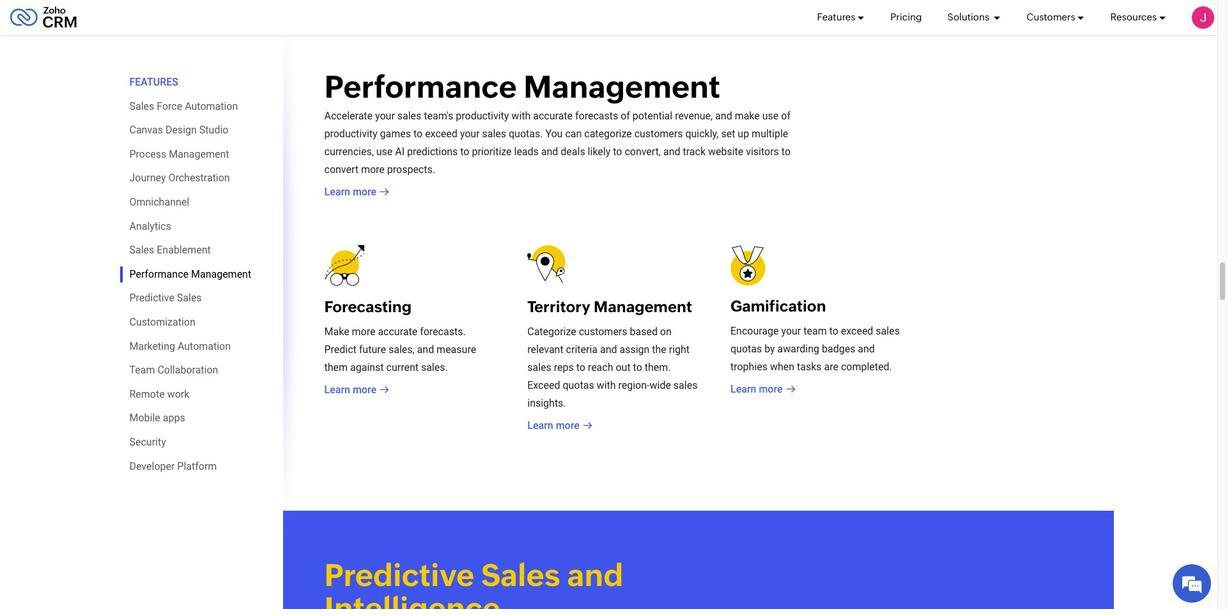 Task type: describe. For each thing, give the bounding box(es) containing it.
0 vertical spatial productivity
[[456, 110, 509, 122]]

categorize customers based on relevant criteria and assign the right sales reps to reach out to them. exceed quotas with region-wide sales insights.
[[528, 326, 698, 410]]

quotas inside categorize customers based on relevant criteria and assign the right sales reps to reach out to them. exceed quotas with region-wide sales insights.
[[563, 380, 594, 392]]

pricing
[[891, 12, 922, 23]]

up
[[738, 128, 749, 140]]

solutions
[[948, 12, 992, 23]]

reach
[[588, 362, 613, 374]]

categorize
[[528, 326, 577, 338]]

predictive for predictive sales
[[129, 292, 174, 305]]

sales up prioritize
[[482, 128, 506, 140]]

quotas inside the "encourage your team to exceed sales quotas by awarding badges and trophies when tasks are completed."
[[731, 343, 762, 355]]

can
[[565, 128, 582, 140]]

sales.
[[421, 362, 448, 374]]

to left prioritize
[[461, 146, 470, 158]]

learn more link for gamification
[[731, 382, 796, 398]]

resources link
[[1111, 0, 1167, 35]]

more for learn more link for forecasting
[[353, 384, 377, 396]]

zoho crm logo image
[[10, 4, 77, 32]]

resources
[[1111, 12, 1157, 23]]

customers inside performance management accelerate your sales team's productivity with accurate forecasts of potential revenue, and make use of productivity games to exceed your sales quotas. you can categorize customers quickly, set up multiple currencies, use ai predictions to prioritize leads and deals likely to convert, and track website visitors to convert more prospects.
[[635, 128, 683, 140]]

performance for performance management accelerate your sales team's productivity with accurate forecasts of potential revenue, and make use of productivity games to exceed your sales quotas. you can categorize customers quickly, set up multiple currencies, use ai predictions to prioritize leads and deals likely to convert, and track website visitors to convert more prospects.
[[324, 69, 517, 105]]

learn more link down convert at top
[[324, 185, 389, 200]]

performance management accelerate your sales team's productivity with accurate forecasts of potential revenue, and make use of productivity games to exceed your sales quotas. you can categorize customers quickly, set up multiple currencies, use ai predictions to prioritize leads and deals likely to convert, and track website visitors to convert more prospects.
[[324, 69, 791, 176]]

omnichannel
[[129, 196, 189, 208]]

learn down convert at top
[[324, 186, 350, 198]]

insights.
[[528, 398, 566, 410]]

canvas
[[129, 124, 163, 136]]

sales enablement
[[129, 244, 211, 256]]

set
[[721, 128, 736, 140]]

them
[[324, 362, 348, 374]]

journey orchestration
[[129, 172, 230, 184]]

to right reps
[[577, 362, 586, 374]]

james peterson image
[[1192, 6, 1215, 29]]

completed.
[[841, 361, 892, 373]]

customization
[[129, 316, 196, 329]]

prioritize
[[472, 146, 512, 158]]

make
[[735, 110, 760, 122]]

assign
[[620, 344, 650, 356]]

forecasting
[[324, 299, 412, 316]]

convert
[[324, 164, 359, 176]]

studio
[[199, 124, 229, 136]]

to right likely
[[613, 146, 622, 158]]

them.
[[645, 362, 671, 374]]

0 vertical spatial your
[[375, 110, 395, 122]]

quotas.
[[509, 128, 543, 140]]

prospects.
[[387, 164, 435, 176]]

to right out
[[633, 362, 642, 374]]

intelligence
[[324, 591, 501, 610]]

track
[[683, 146, 706, 158]]

potential
[[633, 110, 673, 122]]

force
[[157, 100, 182, 112]]

sales inside predictive sales and intelligence
[[481, 558, 561, 594]]

convert,
[[625, 146, 661, 158]]

pricing link
[[891, 0, 922, 35]]

sales force automation
[[129, 100, 238, 112]]

apps
[[163, 413, 185, 425]]

sales inside the "encourage your team to exceed sales quotas by awarding badges and trophies when tasks are completed."
[[876, 325, 900, 338]]

remote
[[129, 389, 165, 401]]

predictive sales and intelligence
[[324, 558, 624, 610]]

marketing automation
[[129, 340, 231, 353]]

awarding
[[778, 343, 820, 355]]

accurate inside performance management accelerate your sales team's productivity with accurate forecasts of potential revenue, and make use of productivity games to exceed your sales quotas. you can categorize customers quickly, set up multiple currencies, use ai predictions to prioritize leads and deals likely to convert, and track website visitors to convert more prospects.
[[533, 110, 573, 122]]

gamification
[[731, 298, 826, 315]]

developer platform
[[129, 461, 217, 473]]

learn for forecasting
[[324, 384, 350, 396]]

current
[[387, 362, 419, 374]]

developer
[[129, 461, 175, 473]]

measure
[[437, 344, 476, 356]]

process
[[129, 148, 166, 160]]

make more accurate forecasts. predict future sales, and measure them against current sales.
[[324, 326, 476, 374]]

territory management
[[528, 299, 692, 316]]

security
[[129, 437, 166, 449]]

when
[[770, 361, 795, 373]]

deals
[[561, 146, 585, 158]]

solutions link
[[948, 0, 1001, 35]]

right
[[669, 344, 690, 356]]

predict
[[324, 344, 357, 356]]

0 vertical spatial automation
[[185, 100, 238, 112]]

journey
[[129, 172, 166, 184]]

and inside the "encourage your team to exceed sales quotas by awarding badges and trophies when tasks are completed."
[[858, 343, 875, 355]]

menu shadow image
[[283, 0, 302, 545]]

encourage your team to exceed sales quotas by awarding badges and trophies when tasks are completed.
[[731, 325, 900, 373]]

features
[[129, 76, 178, 88]]

criteria
[[566, 344, 598, 356]]

accelerate
[[324, 110, 373, 122]]

design
[[166, 124, 197, 136]]

predictive sales
[[129, 292, 202, 305]]

encourage
[[731, 325, 779, 338]]

platform
[[177, 461, 217, 473]]

learn more for gamification
[[731, 384, 783, 396]]

1 of from the left
[[621, 110, 630, 122]]



Task type: locate. For each thing, give the bounding box(es) containing it.
learn more down them
[[324, 384, 377, 396]]

performance management
[[129, 268, 251, 281]]

performance up predictive sales
[[129, 268, 189, 281]]

wide
[[650, 380, 671, 392]]

0 horizontal spatial productivity
[[324, 128, 378, 140]]

learn down insights.
[[528, 420, 553, 432]]

1 horizontal spatial your
[[460, 128, 480, 140]]

1 horizontal spatial exceed
[[841, 325, 874, 338]]

against
[[350, 362, 384, 374]]

with up quotas. at top left
[[512, 110, 531, 122]]

0 vertical spatial predictive
[[129, 292, 174, 305]]

more for learn more link underneath convert at top
[[353, 186, 377, 198]]

on
[[660, 326, 672, 338]]

sales up completed.
[[876, 325, 900, 338]]

management for performance management accelerate your sales team's productivity with accurate forecasts of potential revenue, and make use of productivity games to exceed your sales quotas. you can categorize customers quickly, set up multiple currencies, use ai predictions to prioritize leads and deals likely to convert, and track website visitors to convert more prospects.
[[524, 69, 721, 105]]

management for process management
[[169, 148, 229, 160]]

1 vertical spatial your
[[460, 128, 480, 140]]

revenue,
[[675, 110, 713, 122]]

remote work
[[129, 389, 189, 401]]

your
[[375, 110, 395, 122], [460, 128, 480, 140], [782, 325, 801, 338]]

based
[[630, 326, 658, 338]]

forecasts.
[[420, 326, 466, 338]]

multiple
[[752, 128, 789, 140]]

process management
[[129, 148, 229, 160]]

with
[[512, 110, 531, 122], [597, 380, 616, 392]]

your up awarding on the bottom right of page
[[782, 325, 801, 338]]

more up future
[[352, 326, 376, 338]]

canvas design studio
[[129, 124, 229, 136]]

sales right wide
[[674, 380, 698, 392]]

to right games
[[414, 128, 423, 140]]

management down enablement
[[191, 268, 251, 281]]

0 vertical spatial use
[[763, 110, 779, 122]]

region-
[[619, 380, 650, 392]]

trophies
[[731, 361, 768, 373]]

0 horizontal spatial predictive
[[129, 292, 174, 305]]

sales up games
[[398, 110, 422, 122]]

0 horizontal spatial with
[[512, 110, 531, 122]]

1 vertical spatial automation
[[178, 340, 231, 353]]

1 horizontal spatial predictive
[[324, 558, 475, 594]]

with inside performance management accelerate your sales team's productivity with accurate forecasts of potential revenue, and make use of productivity games to exceed your sales quotas. you can categorize customers quickly, set up multiple currencies, use ai predictions to prioritize leads and deals likely to convert, and track website visitors to convert more prospects.
[[512, 110, 531, 122]]

2 of from the left
[[781, 110, 791, 122]]

enablement
[[157, 244, 211, 256]]

accurate
[[533, 110, 573, 122], [378, 326, 418, 338]]

0 horizontal spatial of
[[621, 110, 630, 122]]

automation up collaboration
[[178, 340, 231, 353]]

use left ai
[[376, 146, 393, 158]]

1 horizontal spatial accurate
[[533, 110, 573, 122]]

0 vertical spatial exceed
[[425, 128, 458, 140]]

learn
[[324, 186, 350, 198], [731, 384, 757, 396], [324, 384, 350, 396], [528, 420, 553, 432]]

accurate up you
[[533, 110, 573, 122]]

learn down them
[[324, 384, 350, 396]]

the
[[652, 344, 667, 356]]

likely
[[588, 146, 611, 158]]

management up forecasts
[[524, 69, 721, 105]]

by
[[765, 343, 775, 355]]

quotas
[[731, 343, 762, 355], [563, 380, 594, 392]]

1 vertical spatial productivity
[[324, 128, 378, 140]]

more down 'currencies,'
[[361, 164, 385, 176]]

marketing
[[129, 340, 175, 353]]

analytics
[[129, 220, 171, 232]]

1 horizontal spatial of
[[781, 110, 791, 122]]

more down against
[[353, 384, 377, 396]]

and
[[716, 110, 733, 122], [541, 146, 558, 158], [664, 146, 681, 158], [858, 343, 875, 355], [417, 344, 434, 356], [600, 344, 617, 356], [567, 558, 624, 594]]

to right visitors
[[782, 146, 791, 158]]

customers inside categorize customers based on relevant criteria and assign the right sales reps to reach out to them. exceed quotas with region-wide sales insights.
[[579, 326, 628, 338]]

relevant
[[528, 344, 564, 356]]

1 vertical spatial predictive
[[324, 558, 475, 594]]

collaboration
[[158, 365, 218, 377]]

learn for territory management
[[528, 420, 553, 432]]

mobile apps
[[129, 413, 185, 425]]

sales
[[129, 100, 154, 112], [129, 244, 154, 256], [177, 292, 202, 305], [481, 558, 561, 594]]

more inside performance management accelerate your sales team's productivity with accurate forecasts of potential revenue, and make use of productivity games to exceed your sales quotas. you can categorize customers quickly, set up multiple currencies, use ai predictions to prioritize leads and deals likely to convert, and track website visitors to convert more prospects.
[[361, 164, 385, 176]]

your up games
[[375, 110, 395, 122]]

management for performance management
[[191, 268, 251, 281]]

learn more link down against
[[324, 383, 389, 398]]

predictive for predictive sales and intelligence
[[324, 558, 475, 594]]

more for learn more link associated with territory management
[[556, 420, 580, 432]]

0 horizontal spatial exceed
[[425, 128, 458, 140]]

customers down territory management
[[579, 326, 628, 338]]

quotas down reps
[[563, 380, 594, 392]]

0 vertical spatial accurate
[[533, 110, 573, 122]]

team's
[[424, 110, 454, 122]]

accurate up sales,
[[378, 326, 418, 338]]

more down convert at top
[[353, 186, 377, 198]]

and inside make more accurate forecasts. predict future sales, and measure them against current sales.
[[417, 344, 434, 356]]

exceed inside performance management accelerate your sales team's productivity with accurate forecasts of potential revenue, and make use of productivity games to exceed your sales quotas. you can categorize customers quickly, set up multiple currencies, use ai predictions to prioritize leads and deals likely to convert, and track website visitors to convert more prospects.
[[425, 128, 458, 140]]

of up the categorize
[[621, 110, 630, 122]]

learn more down insights.
[[528, 420, 580, 432]]

sales up exceed in the bottom of the page
[[528, 362, 552, 374]]

more for gamification's learn more link
[[759, 384, 783, 396]]

you
[[546, 128, 563, 140]]

learn more for territory management
[[528, 420, 580, 432]]

quickly,
[[686, 128, 719, 140]]

more down when
[[759, 384, 783, 396]]

learn more link down insights.
[[528, 419, 593, 434]]

sales,
[[389, 344, 415, 356]]

and inside categorize customers based on relevant criteria and assign the right sales reps to reach out to them. exceed quotas with region-wide sales insights.
[[600, 344, 617, 356]]

customers
[[1027, 12, 1076, 23]]

1 horizontal spatial with
[[597, 380, 616, 392]]

learn more for forecasting
[[324, 384, 377, 396]]

2 vertical spatial your
[[782, 325, 801, 338]]

0 horizontal spatial accurate
[[378, 326, 418, 338]]

1 vertical spatial quotas
[[563, 380, 594, 392]]

performance for performance management
[[129, 268, 189, 281]]

1 horizontal spatial customers
[[635, 128, 683, 140]]

automation up studio
[[185, 100, 238, 112]]

1 vertical spatial with
[[597, 380, 616, 392]]

more
[[361, 164, 385, 176], [353, 186, 377, 198], [352, 326, 376, 338], [759, 384, 783, 396], [353, 384, 377, 396], [556, 420, 580, 432]]

badges
[[822, 343, 856, 355]]

to inside the "encourage your team to exceed sales quotas by awarding badges and trophies when tasks are completed."
[[830, 325, 839, 338]]

productivity up prioritize
[[456, 110, 509, 122]]

tasks
[[797, 361, 822, 373]]

performance
[[324, 69, 517, 105], [129, 268, 189, 281]]

use up multiple
[[763, 110, 779, 122]]

1 horizontal spatial performance
[[324, 69, 517, 105]]

productivity up 'currencies,'
[[324, 128, 378, 140]]

management
[[524, 69, 721, 105], [169, 148, 229, 160], [191, 268, 251, 281], [594, 299, 692, 316]]

management inside performance management accelerate your sales team's productivity with accurate forecasts of potential revenue, and make use of productivity games to exceed your sales quotas. you can categorize customers quickly, set up multiple currencies, use ai predictions to prioritize leads and deals likely to convert, and track website visitors to convert more prospects.
[[524, 69, 721, 105]]

exceed up badges
[[841, 325, 874, 338]]

learn more link for forecasting
[[324, 383, 389, 398]]

features
[[817, 12, 856, 23]]

work
[[167, 389, 189, 401]]

0 horizontal spatial performance
[[129, 268, 189, 281]]

more down insights.
[[556, 420, 580, 432]]

management for territory management
[[594, 299, 692, 316]]

0 vertical spatial with
[[512, 110, 531, 122]]

0 horizontal spatial quotas
[[563, 380, 594, 392]]

predictions
[[407, 146, 458, 158]]

learn more link
[[324, 185, 389, 200], [731, 382, 796, 398], [324, 383, 389, 398], [528, 419, 593, 434]]

exceed
[[528, 380, 560, 392]]

learn more down trophies on the bottom of the page
[[731, 384, 783, 396]]

make
[[324, 326, 349, 338]]

exceed inside the "encourage your team to exceed sales quotas by awarding badges and trophies when tasks are completed."
[[841, 325, 874, 338]]

reps
[[554, 362, 574, 374]]

features link
[[817, 0, 865, 35]]

with inside categorize customers based on relevant criteria and assign the right sales reps to reach out to them. exceed quotas with region-wide sales insights.
[[597, 380, 616, 392]]

future
[[359, 344, 386, 356]]

team
[[804, 325, 827, 338]]

your inside the "encourage your team to exceed sales quotas by awarding badges and trophies when tasks are completed."
[[782, 325, 801, 338]]

0 vertical spatial performance
[[324, 69, 517, 105]]

predictive inside predictive sales and intelligence
[[324, 558, 475, 594]]

quotas up trophies on the bottom of the page
[[731, 343, 762, 355]]

out
[[616, 362, 631, 374]]

1 vertical spatial performance
[[129, 268, 189, 281]]

learn more link for territory management
[[528, 419, 593, 434]]

0 vertical spatial quotas
[[731, 343, 762, 355]]

team
[[129, 365, 155, 377]]

1 vertical spatial customers
[[579, 326, 628, 338]]

1 vertical spatial accurate
[[378, 326, 418, 338]]

categorize
[[585, 128, 632, 140]]

0 horizontal spatial customers
[[579, 326, 628, 338]]

automation
[[185, 100, 238, 112], [178, 340, 231, 353]]

to up badges
[[830, 325, 839, 338]]

learn more down convert at top
[[324, 186, 377, 198]]

learn for gamification
[[731, 384, 757, 396]]

exceed down the team's
[[425, 128, 458, 140]]

1 horizontal spatial quotas
[[731, 343, 762, 355]]

with down reach
[[597, 380, 616, 392]]

are
[[825, 361, 839, 373]]

and inside predictive sales and intelligence
[[567, 558, 624, 594]]

0 vertical spatial customers
[[635, 128, 683, 140]]

games
[[380, 128, 411, 140]]

1 vertical spatial exceed
[[841, 325, 874, 338]]

learn more link down trophies on the bottom of the page
[[731, 382, 796, 398]]

team collaboration
[[129, 365, 218, 377]]

learn down trophies on the bottom of the page
[[731, 384, 757, 396]]

visitors
[[746, 146, 779, 158]]

your up prioritize
[[460, 128, 480, 140]]

performance inside performance management accelerate your sales team's productivity with accurate forecasts of potential revenue, and make use of productivity games to exceed your sales quotas. you can categorize customers quickly, set up multiple currencies, use ai predictions to prioritize leads and deals likely to convert, and track website visitors to convert more prospects.
[[324, 69, 517, 105]]

use
[[763, 110, 779, 122], [376, 146, 393, 158]]

performance up the team's
[[324, 69, 517, 105]]

accurate inside make more accurate forecasts. predict future sales, and measure them against current sales.
[[378, 326, 418, 338]]

more inside make more accurate forecasts. predict future sales, and measure them against current sales.
[[352, 326, 376, 338]]

1 horizontal spatial use
[[763, 110, 779, 122]]

leads
[[514, 146, 539, 158]]

1 vertical spatial use
[[376, 146, 393, 158]]

ai
[[395, 146, 405, 158]]

management up orchestration
[[169, 148, 229, 160]]

exceed
[[425, 128, 458, 140], [841, 325, 874, 338]]

2 horizontal spatial your
[[782, 325, 801, 338]]

territory
[[528, 299, 591, 316]]

0 horizontal spatial your
[[375, 110, 395, 122]]

of up multiple
[[781, 110, 791, 122]]

management up the based
[[594, 299, 692, 316]]

1 horizontal spatial productivity
[[456, 110, 509, 122]]

website
[[708, 146, 744, 158]]

customers down potential
[[635, 128, 683, 140]]

0 horizontal spatial use
[[376, 146, 393, 158]]



Task type: vqa. For each thing, say whether or not it's contained in the screenshot.
"Powerful financial platform for growing businesses."
no



